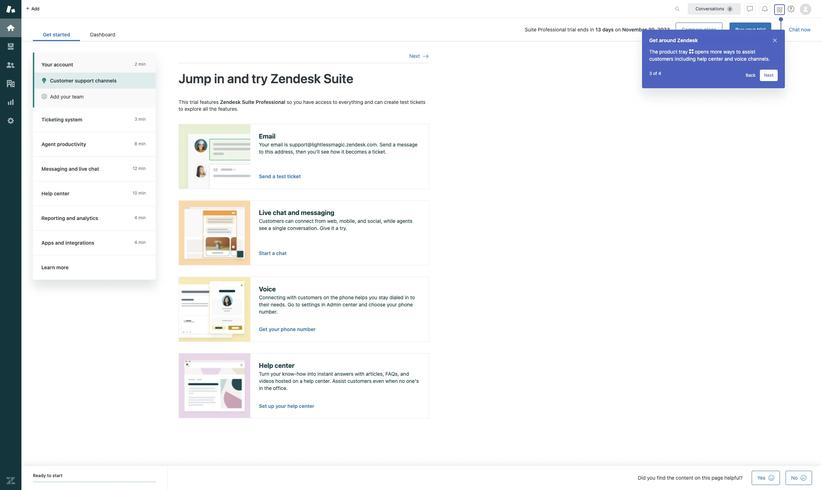 Task type: vqa. For each thing, say whether or not it's contained in the screenshot.
The Admin
yes



Task type: locate. For each thing, give the bounding box(es) containing it.
instant
[[318, 371, 333, 377]]

see down customers
[[259, 225, 267, 231]]

turn
[[259, 371, 269, 377]]

set up your help center button
[[259, 403, 315, 409]]

0 vertical spatial next button
[[409, 53, 429, 59]]

help down the "into"
[[304, 378, 314, 384]]

min
[[138, 61, 146, 67]]

with inside voice connecting with customers on the phone helps you stay dialed in to their needs. go to settings in admin center and choose your phone number.
[[287, 295, 297, 301]]

0 horizontal spatial get
[[43, 31, 51, 38]]

test
[[400, 99, 409, 105], [277, 173, 286, 179]]

of
[[653, 71, 658, 76]]

3 heading from the top
[[33, 157, 163, 182]]

0 vertical spatial how
[[331, 149, 340, 155]]

0 vertical spatial next
[[409, 53, 420, 59]]

0 horizontal spatial next
[[409, 53, 420, 59]]

a left ticket
[[273, 173, 275, 179]]

1 vertical spatial chat
[[276, 250, 287, 256]]

customer support channels
[[50, 78, 117, 84]]

phone left number
[[281, 326, 296, 332]]

can inside 'live chat and messaging customers can connect from web, mobile, and social, while agents see a single conversation. give it a try.'
[[285, 218, 294, 224]]

can inside "so you have access to everything and can create test tickets to explore all the features."
[[375, 99, 383, 105]]

phone down the dialed
[[399, 302, 413, 308]]

your left account
[[41, 61, 52, 68]]

1 vertical spatial next
[[765, 73, 774, 78]]

next inside get around zendesk dialog
[[765, 73, 774, 78]]

to right access
[[333, 99, 338, 105]]

0 vertical spatial test
[[400, 99, 409, 105]]

on right content in the bottom of the page
[[695, 475, 701, 481]]

the inside "so you have access to everything and can create test tickets to explore all the features."
[[209, 106, 217, 112]]

0 vertical spatial phone
[[339, 295, 354, 301]]

your right up
[[276, 403, 286, 409]]

zendesk up features.
[[220, 99, 241, 105]]

features.
[[218, 106, 239, 112]]

with inside help center turn your know-how into instant answers with articles, faqs, and videos hosted on a help center. assist customers even when no one's in the office.
[[355, 371, 365, 377]]

how down the support@lightlessmagic.zendesk.com.
[[331, 149, 340, 155]]

to inside footer
[[47, 473, 51, 478]]

faqs,
[[386, 371, 399, 377]]

professional left so on the top of page
[[256, 99, 285, 105]]

2 vertical spatial suite
[[242, 99, 254, 105]]

0 vertical spatial with
[[287, 295, 297, 301]]

can up single
[[285, 218, 294, 224]]

can left the create
[[375, 99, 383, 105]]

it inside 'live chat and messaging customers can connect from web, mobile, and social, while agents see a single conversation. give it a try.'
[[332, 225, 334, 231]]

page
[[712, 475, 723, 481]]

trial inside button
[[757, 26, 766, 33]]

1 vertical spatial your
[[259, 142, 269, 148]]

0 horizontal spatial this
[[265, 149, 273, 155]]

1 horizontal spatial with
[[355, 371, 365, 377]]

videos
[[259, 378, 274, 384]]

email your email is support@lightlessmagic.zendesk.com. send a message to this address, then you'll see how it becomes a ticket.
[[259, 132, 418, 155]]

this left page
[[702, 475, 711, 481]]

example of a help center article. image
[[179, 354, 250, 418]]

0 horizontal spatial it
[[332, 225, 334, 231]]

2 heading from the top
[[33, 132, 163, 157]]

1 horizontal spatial can
[[375, 99, 383, 105]]

in inside section
[[590, 26, 594, 33]]

to inside opens more ways to assist customers including help center and voice channels.
[[737, 49, 741, 55]]

customers down articles,
[[348, 378, 372, 384]]

professional left ends
[[538, 26, 566, 33]]

2 vertical spatial phone
[[281, 326, 296, 332]]

no
[[399, 378, 405, 384]]

0 horizontal spatial with
[[287, 295, 297, 301]]

dashboard tab
[[80, 28, 125, 41]]

2 horizontal spatial zendesk
[[678, 37, 698, 43]]

0 horizontal spatial help
[[288, 403, 298, 409]]

and left try
[[227, 71, 249, 86]]

try.
[[340, 225, 347, 231]]

2 vertical spatial zendesk
[[220, 99, 241, 105]]

1 horizontal spatial it
[[342, 149, 345, 155]]

center inside opens more ways to assist customers including help center and voice channels.
[[709, 56, 723, 62]]

0 horizontal spatial see
[[259, 225, 267, 231]]

test right the create
[[400, 99, 409, 105]]

0 vertical spatial professional
[[538, 26, 566, 33]]

send a test ticket link
[[259, 173, 301, 179]]

product
[[660, 49, 678, 55]]

2 horizontal spatial you
[[647, 475, 656, 481]]

0 vertical spatial chat
[[273, 209, 287, 216]]

get left started
[[43, 31, 51, 38]]

on up admin
[[324, 295, 329, 301]]

the right all
[[209, 106, 217, 112]]

on right days
[[615, 26, 621, 33]]

so you have access to everything and can create test tickets to explore all the features.
[[179, 99, 426, 112]]

you inside footer
[[647, 475, 656, 481]]

a right start
[[272, 250, 275, 256]]

it inside email your email is support@lightlessmagic.zendesk.com. send a message to this address, then you'll see how it becomes a ticket.
[[342, 149, 345, 155]]

center inside button
[[299, 403, 315, 409]]

helps
[[355, 295, 368, 301]]

zendesk
[[678, 37, 698, 43], [271, 71, 321, 86], [220, 99, 241, 105]]

a right 'hosted'
[[300, 378, 303, 384]]

yes button
[[752, 471, 780, 485]]

see inside 'live chat and messaging customers can connect from web, mobile, and social, while agents see a single conversation. give it a try.'
[[259, 225, 267, 231]]

0 horizontal spatial can
[[285, 218, 294, 224]]

2 horizontal spatial help
[[697, 56, 707, 62]]

in left 13
[[590, 26, 594, 33]]

your down email
[[259, 142, 269, 148]]

in inside help center turn your know-how into instant answers with articles, faqs, and videos hosted on a help center. assist customers even when no one's in the office.
[[259, 385, 263, 391]]

6 heading from the top
[[33, 231, 163, 255]]

0 horizontal spatial your
[[41, 61, 52, 68]]

organizations image
[[6, 79, 15, 88]]

0 horizontal spatial next button
[[409, 53, 429, 59]]

and inside the content-title region
[[227, 71, 249, 86]]

4 heading from the top
[[33, 182, 163, 206]]

customer support channels button
[[34, 73, 156, 89]]

customers
[[650, 56, 674, 62], [298, 295, 322, 301], [348, 378, 372, 384]]

your down the dialed
[[387, 302, 397, 308]]

email
[[259, 132, 276, 140]]

in
[[590, 26, 594, 33], [214, 71, 225, 86], [405, 295, 409, 301], [321, 302, 326, 308], [259, 385, 263, 391]]

0 horizontal spatial customers
[[298, 295, 322, 301]]

0 vertical spatial see
[[321, 149, 329, 155]]

articles,
[[366, 371, 384, 377]]

1 vertical spatial professional
[[256, 99, 285, 105]]

the inside footer
[[667, 475, 675, 481]]

2 horizontal spatial suite
[[525, 26, 537, 33]]

answers
[[335, 371, 354, 377]]

channels.
[[748, 56, 770, 62]]

and up no
[[401, 371, 409, 377]]

get inside region
[[259, 326, 268, 332]]

center down the 'more'
[[709, 56, 723, 62]]

to up the voice
[[737, 49, 741, 55]]

5 heading from the top
[[33, 206, 163, 231]]

send left ticket
[[259, 173, 271, 179]]

1 horizontal spatial suite
[[324, 71, 354, 86]]

to right the dialed
[[410, 295, 415, 301]]

center
[[709, 56, 723, 62], [343, 302, 358, 308], [275, 362, 295, 369], [299, 403, 315, 409]]

suite professional trial ends in 13 days on november 30, 2023
[[525, 26, 670, 33]]

1 horizontal spatial zendesk
[[271, 71, 321, 86]]

ends
[[578, 26, 589, 33]]

back button
[[742, 70, 760, 81]]

web,
[[327, 218, 338, 224]]

know-
[[282, 371, 297, 377]]

with up go
[[287, 295, 297, 301]]

1 vertical spatial customers
[[298, 295, 322, 301]]

1 horizontal spatial next
[[765, 73, 774, 78]]

get started image
[[6, 23, 15, 33]]

1 horizontal spatial test
[[400, 99, 409, 105]]

1 horizontal spatial how
[[331, 149, 340, 155]]

and down 'helps'
[[359, 302, 368, 308]]

get inside tab list
[[43, 31, 51, 38]]

and inside help center turn your know-how into instant answers with articles, faqs, and videos hosted on a help center. assist customers even when no one's in the office.
[[401, 371, 409, 377]]

1 horizontal spatial get
[[259, 326, 268, 332]]

in left admin
[[321, 302, 326, 308]]

1 vertical spatial suite
[[324, 71, 354, 86]]

this
[[265, 149, 273, 155], [702, 475, 711, 481]]

can
[[375, 99, 383, 105], [285, 218, 294, 224]]

your right add
[[61, 94, 71, 100]]

in down videos
[[259, 385, 263, 391]]

1 vertical spatial help
[[304, 378, 314, 384]]

when
[[386, 378, 398, 384]]

get inside dialog
[[650, 37, 658, 43]]

then
[[296, 149, 306, 155]]

1 horizontal spatial see
[[321, 149, 329, 155]]

mobile,
[[340, 218, 356, 224]]

trial left ends
[[568, 26, 576, 33]]

4
[[659, 71, 662, 76]]

the right find
[[667, 475, 675, 481]]

1 vertical spatial with
[[355, 371, 365, 377]]

center down the "into"
[[299, 403, 315, 409]]

chat now button
[[784, 23, 817, 37]]

1 vertical spatial send
[[259, 173, 271, 179]]

the up admin
[[331, 295, 338, 301]]

how
[[331, 149, 340, 155], [297, 371, 306, 377]]

in right jump
[[214, 71, 225, 86]]

buy your trial button
[[730, 23, 772, 37]]

2 vertical spatial you
[[647, 475, 656, 481]]

how left the "into"
[[297, 371, 306, 377]]

get
[[43, 31, 51, 38], [650, 37, 658, 43], [259, 326, 268, 332]]

on down 'know-'
[[293, 378, 299, 384]]

the down videos
[[264, 385, 272, 391]]

1 vertical spatial how
[[297, 371, 306, 377]]

1 vertical spatial it
[[332, 225, 334, 231]]

footer
[[21, 466, 822, 490]]

with
[[287, 295, 297, 301], [355, 371, 365, 377]]

customers down product
[[650, 56, 674, 62]]

it down web,
[[332, 225, 334, 231]]

go
[[288, 302, 294, 308]]

2 vertical spatial customers
[[348, 378, 372, 384]]

0 vertical spatial you
[[294, 99, 302, 105]]

this inside email your email is support@lightlessmagic.zendesk.com. send a message to this address, then you'll see how it becomes a ticket.
[[265, 149, 273, 155]]

center down 'helps'
[[343, 302, 358, 308]]

region
[[179, 98, 429, 430]]

help down opens
[[697, 56, 707, 62]]

compare plans
[[682, 26, 717, 33]]

you right so on the top of page
[[294, 99, 302, 105]]

2 horizontal spatial trial
[[757, 26, 766, 33]]

2 vertical spatial help
[[288, 403, 298, 409]]

get down 30,
[[650, 37, 658, 43]]

next
[[409, 53, 420, 59], [765, 73, 774, 78]]

1 vertical spatial this
[[702, 475, 711, 481]]

trial right buy at the top right of page
[[757, 26, 766, 33]]

customers up settings
[[298, 295, 322, 301]]

1 vertical spatial next button
[[760, 70, 778, 81]]

section
[[131, 23, 772, 37]]

and inside voice connecting with customers on the phone helps you stay dialed in to their needs. go to settings in admin center and choose your phone number.
[[359, 302, 368, 308]]

days
[[603, 26, 614, 33]]

send up ticket.
[[380, 142, 392, 148]]

0 horizontal spatial professional
[[256, 99, 285, 105]]

you for so
[[294, 99, 302, 105]]

number
[[297, 326, 316, 332]]

to left start
[[47, 473, 51, 478]]

chat right start
[[276, 250, 287, 256]]

center up 'know-'
[[275, 362, 295, 369]]

tab list
[[33, 28, 125, 41]]

chat
[[273, 209, 287, 216], [276, 250, 287, 256]]

you inside "so you have access to everything and can create test tickets to explore all the features."
[[294, 99, 302, 105]]

a inside button
[[272, 250, 275, 256]]

zendesk inside region
[[220, 99, 241, 105]]

back
[[746, 73, 756, 78]]

0 horizontal spatial suite
[[242, 99, 254, 105]]

see down the support@lightlessmagic.zendesk.com.
[[321, 149, 329, 155]]

2 horizontal spatial get
[[650, 37, 658, 43]]

with left articles,
[[355, 371, 365, 377]]

send
[[380, 142, 392, 148], [259, 173, 271, 179]]

0 vertical spatial this
[[265, 149, 273, 155]]

heading
[[33, 108, 163, 132], [33, 132, 163, 157], [33, 157, 163, 182], [33, 182, 163, 206], [33, 206, 163, 231], [33, 231, 163, 255], [33, 255, 163, 280]]

1 heading from the top
[[33, 108, 163, 132]]

set up your help center
[[259, 403, 315, 409]]

1 horizontal spatial you
[[369, 295, 377, 301]]

0 vertical spatial help
[[697, 56, 707, 62]]

1 horizontal spatial next button
[[760, 70, 778, 81]]

trial up the explore
[[190, 99, 198, 105]]

section containing suite professional trial ends in
[[131, 23, 772, 37]]

your up 'hosted'
[[271, 371, 281, 377]]

help right up
[[288, 403, 298, 409]]

buy
[[736, 26, 744, 33]]

zendesk support image
[[6, 5, 15, 14]]

and
[[725, 56, 733, 62], [227, 71, 249, 86], [365, 99, 373, 105], [288, 209, 300, 216], [358, 218, 366, 224], [359, 302, 368, 308], [401, 371, 409, 377]]

how inside help center turn your know-how into instant answers with articles, faqs, and videos hosted on a help center. assist customers even when no one's in the office.
[[297, 371, 306, 377]]

your
[[41, 61, 52, 68], [259, 142, 269, 148]]

2 horizontal spatial customers
[[650, 56, 674, 62]]

customers inside help center turn your know-how into instant answers with articles, faqs, and videos hosted on a help center. assist customers even when no one's in the office.
[[348, 378, 372, 384]]

this down 'email'
[[265, 149, 273, 155]]

customers inside voice connecting with customers on the phone helps you stay dialed in to their needs. go to settings in admin center and choose your phone number.
[[298, 295, 322, 301]]

test left ticket
[[277, 173, 286, 179]]

0 horizontal spatial you
[[294, 99, 302, 105]]

help inside help center turn your know-how into instant answers with articles, faqs, and videos hosted on a help center. assist customers even when no one's in the office.
[[304, 378, 314, 384]]

voice connecting with customers on the phone helps you stay dialed in to their needs. go to settings in admin center and choose your phone number.
[[259, 285, 415, 315]]

conversations button
[[688, 3, 741, 14]]

chat inside 'live chat and messaging customers can connect from web, mobile, and social, while agents see a single conversation. give it a try.'
[[273, 209, 287, 216]]

3 of 4 back
[[650, 71, 756, 78]]

1 vertical spatial zendesk
[[271, 71, 321, 86]]

ways
[[724, 49, 735, 55]]

1 horizontal spatial send
[[380, 142, 392, 148]]

it down the support@lightlessmagic.zendesk.com.
[[342, 149, 345, 155]]

customers
[[259, 218, 284, 224]]

0 vertical spatial your
[[41, 61, 52, 68]]

phone up admin
[[339, 295, 354, 301]]

1 vertical spatial you
[[369, 295, 377, 301]]

main element
[[0, 0, 21, 490]]

get for get around zendesk
[[650, 37, 658, 43]]

see
[[321, 149, 329, 155], [259, 225, 267, 231]]

reporting image
[[6, 98, 15, 107]]

next button inside get around zendesk dialog
[[760, 70, 778, 81]]

find
[[657, 475, 666, 481]]

on inside voice connecting with customers on the phone helps you stay dialed in to their needs. go to settings in admin center and choose your phone number.
[[324, 295, 329, 301]]

add
[[50, 94, 59, 100]]

add your team
[[50, 94, 84, 100]]

plans
[[704, 26, 717, 33]]

zendesk down compare
[[678, 37, 698, 43]]

ticket.
[[372, 149, 387, 155]]

your right buy at the top right of page
[[746, 26, 756, 33]]

0 horizontal spatial zendesk
[[220, 99, 241, 105]]

0 vertical spatial customers
[[650, 56, 674, 62]]

1 horizontal spatial professional
[[538, 26, 566, 33]]

have
[[303, 99, 314, 105]]

1 horizontal spatial trial
[[568, 26, 576, 33]]

you up choose
[[369, 295, 377, 301]]

you
[[294, 99, 302, 105], [369, 295, 377, 301], [647, 475, 656, 481]]

1 vertical spatial see
[[259, 225, 267, 231]]

zendesk up so on the top of page
[[271, 71, 321, 86]]

you right did on the right of page
[[647, 475, 656, 481]]

0 vertical spatial it
[[342, 149, 345, 155]]

1 horizontal spatial help
[[304, 378, 314, 384]]

get help image
[[788, 6, 795, 12]]

0 vertical spatial can
[[375, 99, 383, 105]]

center inside help center turn your know-how into instant answers with articles, faqs, and videos hosted on a help center. assist customers even when no one's in the office.
[[275, 362, 295, 369]]

0 vertical spatial send
[[380, 142, 392, 148]]

and right everything
[[365, 99, 373, 105]]

suite inside the content-title region
[[324, 71, 354, 86]]

1 vertical spatial can
[[285, 218, 294, 224]]

suite
[[525, 26, 537, 33], [324, 71, 354, 86], [242, 99, 254, 105]]

it
[[342, 149, 345, 155], [332, 225, 334, 231]]

get down number. at left
[[259, 326, 268, 332]]

0 horizontal spatial send
[[259, 173, 271, 179]]

0 horizontal spatial test
[[277, 173, 286, 179]]

1 horizontal spatial this
[[702, 475, 711, 481]]

1 horizontal spatial your
[[259, 142, 269, 148]]

a left message at the top
[[393, 142, 396, 148]]

on
[[615, 26, 621, 33], [324, 295, 329, 301], [293, 378, 299, 384], [695, 475, 701, 481]]

get your phone number
[[259, 326, 316, 332]]

next for next button within get around zendesk dialog
[[765, 73, 774, 78]]

to down email
[[259, 149, 264, 155]]

and left social,
[[358, 218, 366, 224]]

1 horizontal spatial customers
[[348, 378, 372, 384]]

1 vertical spatial phone
[[399, 302, 413, 308]]

helpful?
[[725, 475, 743, 481]]

compare plans button
[[676, 23, 723, 37]]

you for did
[[647, 475, 656, 481]]

chat up customers
[[273, 209, 287, 216]]

0 vertical spatial zendesk
[[678, 37, 698, 43]]

0 horizontal spatial how
[[297, 371, 306, 377]]

and down ways
[[725, 56, 733, 62]]



Task type: describe. For each thing, give the bounding box(es) containing it.
customers inside opens more ways to assist customers including help center and voice channels.
[[650, 56, 674, 62]]

voice
[[259, 285, 276, 293]]

zendesk products image
[[777, 7, 782, 12]]

chat now
[[789, 26, 811, 33]]

assist
[[332, 378, 346, 384]]

to inside email your email is support@lightlessmagic.zendesk.com. send a message to this address, then you'll see how it becomes a ticket.
[[259, 149, 264, 155]]

zendesk inside the content-title region
[[271, 71, 321, 86]]

admin image
[[6, 116, 15, 125]]

needs.
[[271, 302, 286, 308]]

customers image
[[6, 60, 15, 70]]

zendesk inside dialog
[[678, 37, 698, 43]]

chat inside button
[[276, 250, 287, 256]]

and inside opens more ways to assist customers including help center and voice channels.
[[725, 56, 733, 62]]

email
[[271, 142, 283, 148]]

this
[[179, 99, 188, 105]]

is
[[284, 142, 288, 148]]

professional inside section
[[538, 26, 566, 33]]

social,
[[368, 218, 382, 224]]

up
[[268, 403, 274, 409]]

2 horizontal spatial phone
[[399, 302, 413, 308]]

center inside voice connecting with customers on the phone helps you stay dialed in to their needs. go to settings in admin center and choose your phone number.
[[343, 302, 358, 308]]

region containing email
[[179, 98, 429, 430]]

in inside the content-title region
[[214, 71, 225, 86]]

add your team button
[[34, 89, 156, 105]]

create
[[384, 99, 399, 105]]

your inside email your email is support@lightlessmagic.zendesk.com. send a message to this address, then you'll see how it becomes a ticket.
[[259, 142, 269, 148]]

your account
[[41, 61, 73, 68]]

did you find the content on this page helpful?
[[638, 475, 743, 481]]

2
[[135, 61, 137, 67]]

connecting
[[259, 295, 286, 301]]

chat
[[789, 26, 800, 33]]

example of email conversation inside of the ticketing system and the customer is asking the agent about reimbursement policy. image
[[179, 124, 250, 189]]

views image
[[6, 42, 15, 51]]

a inside help center turn your know-how into instant answers with articles, faqs, and videos hosted on a help center. assist customers even when no one's in the office.
[[300, 378, 303, 384]]

this inside footer
[[702, 475, 711, 481]]

see inside email your email is support@lightlessmagic.zendesk.com. send a message to this address, then you'll see how it becomes a ticket.
[[321, 149, 329, 155]]

the inside help center turn your know-how into instant answers with articles, faqs, and videos hosted on a help center. assist customers even when no one's in the office.
[[264, 385, 272, 391]]

becomes
[[346, 149, 367, 155]]

the inside voice connecting with customers on the phone helps you stay dialed in to their needs. go to settings in admin center and choose your phone number.
[[331, 295, 338, 301]]

november
[[622, 26, 647, 33]]

0 horizontal spatial trial
[[190, 99, 198, 105]]

in right the dialed
[[405, 295, 409, 301]]

settings
[[302, 302, 320, 308]]

buy your trial
[[736, 26, 766, 33]]

started
[[53, 31, 70, 38]]

everything
[[339, 99, 363, 105]]

help center turn your know-how into instant answers with articles, faqs, and videos hosted on a help center. assist customers even when no one's in the office.
[[259, 362, 419, 391]]

you inside voice connecting with customers on the phone helps you stay dialed in to their needs. go to settings in admin center and choose your phone number.
[[369, 295, 377, 301]]

tray
[[679, 49, 688, 55]]

your inside voice connecting with customers on the phone helps you stay dialed in to their needs. go to settings in admin center and choose your phone number.
[[387, 302, 397, 308]]

0 horizontal spatial phone
[[281, 326, 296, 332]]

address,
[[275, 149, 295, 155]]

live chat and messaging customers can connect from web, mobile, and social, while agents see a single conversation. give it a try.
[[259, 209, 413, 231]]

from
[[315, 218, 326, 224]]

your inside help center turn your know-how into instant answers with articles, faqs, and videos hosted on a help center. assist customers even when no one's in the office.
[[271, 371, 281, 377]]

help
[[259, 362, 273, 369]]

on inside footer
[[695, 475, 701, 481]]

your inside "button"
[[61, 94, 71, 100]]

ticket
[[287, 173, 301, 179]]

start a chat button
[[259, 250, 287, 256]]

your account heading
[[33, 53, 156, 73]]

7 heading from the top
[[33, 255, 163, 280]]

no button
[[786, 471, 812, 485]]

number.
[[259, 309, 278, 315]]

hosted
[[276, 378, 291, 384]]

the
[[650, 49, 658, 55]]

conversations
[[696, 6, 725, 11]]

your inside heading
[[41, 61, 52, 68]]

zendesk image
[[6, 476, 15, 486]]

stay
[[379, 295, 388, 301]]

test inside "so you have access to everything and can create test tickets to explore all the features."
[[400, 99, 409, 105]]

to right go
[[296, 302, 300, 308]]

yes
[[758, 475, 766, 481]]

ready to start
[[33, 473, 63, 478]]

no
[[792, 475, 798, 481]]

single
[[273, 225, 286, 231]]

agents
[[397, 218, 413, 224]]

example of conversation inside of messaging and the customer is asking the agent about changing the size of the retail order. image
[[179, 201, 250, 265]]

send inside email your email is support@lightlessmagic.zendesk.com. send a message to this address, then you'll see how it becomes a ticket.
[[380, 142, 392, 148]]

set
[[259, 403, 267, 409]]

trial for your
[[757, 26, 766, 33]]

2023
[[658, 26, 670, 33]]

channels
[[95, 78, 117, 84]]

footer containing did you find the content on this page helpful?
[[21, 466, 822, 490]]

get for get started
[[43, 31, 51, 38]]

how inside email your email is support@lightlessmagic.zendesk.com. send a message to this address, then you'll see how it becomes a ticket.
[[331, 149, 340, 155]]

a left try.
[[336, 225, 339, 231]]

you'll
[[308, 149, 320, 155]]

start
[[259, 250, 271, 256]]

around
[[659, 37, 676, 43]]

and inside "so you have access to everything and can create test tickets to explore all the features."
[[365, 99, 373, 105]]

assist
[[743, 49, 756, 55]]

connect
[[295, 218, 314, 224]]

help inside button
[[288, 403, 298, 409]]

progress-bar progress bar
[[33, 481, 156, 483]]

next for the topmost next button
[[409, 53, 420, 59]]

choose
[[369, 302, 386, 308]]

account
[[54, 61, 73, 68]]

3
[[650, 71, 652, 76]]

the product tray
[[650, 49, 689, 55]]

dashboard
[[90, 31, 115, 38]]

and up connect
[[288, 209, 300, 216]]

professional inside region
[[256, 99, 285, 105]]

jump in and try zendesk suite
[[179, 71, 354, 86]]

even
[[373, 378, 384, 384]]

on inside help center turn your know-how into instant answers with articles, faqs, and videos hosted on a help center. assist customers even when no one's in the office.
[[293, 378, 299, 384]]

13
[[596, 26, 601, 33]]

example of how the agent accepts an incoming phone call as well as how to log the details of the call. image
[[179, 277, 250, 341]]

message
[[397, 142, 418, 148]]

tab list containing get started
[[33, 28, 125, 41]]

0 vertical spatial suite
[[525, 26, 537, 33]]

get around zendesk
[[650, 37, 698, 43]]

compare
[[682, 26, 703, 33]]

November 30, 2023 text field
[[622, 26, 670, 33]]

office.
[[273, 385, 288, 391]]

access
[[316, 99, 332, 105]]

your down number. at left
[[269, 326, 280, 332]]

1 vertical spatial test
[[277, 173, 286, 179]]

30,
[[649, 26, 656, 33]]

to down this
[[179, 106, 183, 112]]

trial for professional
[[568, 26, 576, 33]]

conversation.
[[288, 225, 319, 231]]

close image
[[772, 38, 778, 43]]

ready
[[33, 473, 46, 478]]

get around zendesk dialog
[[642, 30, 785, 88]]

get for get your phone number
[[259, 326, 268, 332]]

center.
[[315, 378, 331, 384]]

this trial features zendesk suite professional
[[179, 99, 285, 105]]

a left ticket.
[[368, 149, 371, 155]]

support@lightlessmagic.zendesk.com.
[[289, 142, 378, 148]]

a down customers
[[269, 225, 271, 231]]

help inside opens more ways to assist customers including help center and voice channels.
[[697, 56, 707, 62]]

1 horizontal spatial phone
[[339, 295, 354, 301]]

opens
[[695, 49, 709, 55]]

content-title region
[[179, 70, 429, 87]]

admin
[[327, 302, 341, 308]]



